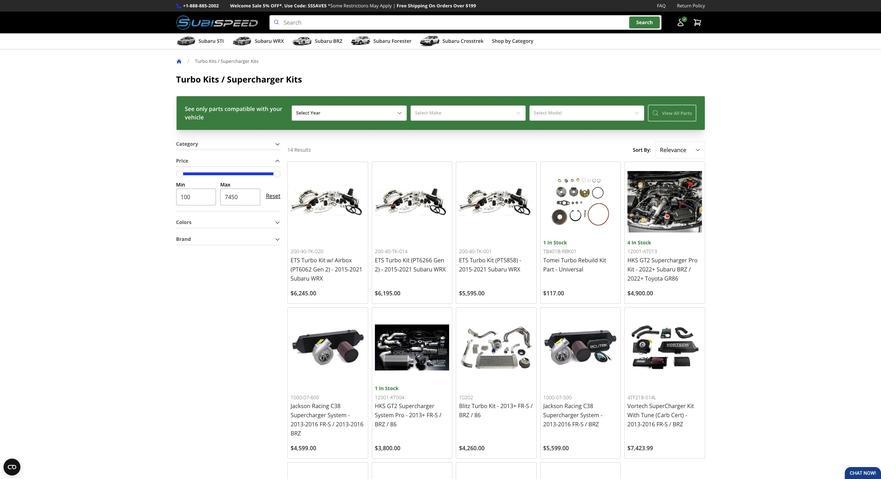 Task type: describe. For each thing, give the bounding box(es) containing it.
colors
[[176, 219, 192, 226]]

stock for tomei turbo rebuild kit part - universal
[[554, 240, 567, 246]]

2015- inside ets turbo kit w/ airbox (pt6062 gen 2) - 2015-2021 subaru wrx
[[335, 266, 350, 274]]

- inside 1 in stock tb401b-rbk01 tomei turbo rebuild kit part - universal
[[556, 266, 558, 274]]

select make image
[[516, 111, 521, 116]]

compatible
[[225, 105, 255, 113]]

885-
[[199, 2, 208, 9]]

fr- inside "4tf218-014l vortech supercharger kit with tune (carb cert) - 2013-2016 fr-s / brz"
[[657, 421, 665, 429]]

by
[[505, 38, 511, 44]]

500
[[563, 395, 572, 401]]

subaru inside dropdown button
[[199, 38, 216, 44]]

200-40-tk-014
[[375, 248, 408, 255]]

airbox
[[335, 257, 352, 265]]

button image
[[676, 18, 685, 27]]

subaru brz button
[[292, 35, 343, 49]]

10202 blitz turbo kit - 2013+ fr-s / brz / 86
[[459, 395, 533, 420]]

min
[[176, 181, 185, 188]]

1 for tomei
[[543, 240, 546, 246]]

+1-888-885-2002
[[183, 2, 219, 9]]

ets turbo kit w/ airbox (pt6062 gen 2) - 2015-2021 subaru wrx image
[[291, 165, 365, 239]]

see only parts compatible with your vehicle
[[185, 105, 282, 121]]

(carb
[[656, 412, 670, 420]]

vortech
[[628, 403, 648, 411]]

brz inside 10202 blitz turbo kit - 2013+ fr-s / brz / 86
[[459, 412, 470, 420]]

gr86
[[665, 275, 679, 283]]

$199
[[466, 2, 476, 9]]

s inside 10202 blitz turbo kit - 2013+ fr-s / brz / 86
[[526, 403, 529, 411]]

shop by category button
[[492, 35, 534, 49]]

turbo down home icon at left
[[176, 74, 201, 85]]

sale
[[252, 2, 262, 9]]

system for jackson racing c38 supercharger system - 2013-2016 fr-s / 2013-2016 brz
[[328, 412, 347, 420]]

vehicle
[[185, 114, 204, 121]]

s inside 1000-07-600 jackson racing c38 supercharger system - 2013-2016 fr-s / 2013-2016 brz
[[328, 421, 331, 429]]

888-
[[190, 2, 199, 9]]

200-40-tk-001
[[459, 248, 492, 255]]

014l
[[646, 395, 657, 401]]

1000- for jackson racing c38 supercharger system - 2013-2016 fr-s / brz
[[543, 395, 556, 401]]

may
[[370, 2, 379, 9]]

ets turbo kit (pt5858) - 2015-2021 subaru wrx
[[459, 257, 521, 274]]

1 for hks
[[375, 386, 378, 392]]

shipping
[[408, 2, 428, 9]]

- inside 10202 blitz turbo kit - 2013+ fr-s / brz / 86
[[497, 403, 499, 411]]

12001- for hks gt2 supercharger system pro - 2013+ fr-s / brz / 86
[[375, 395, 391, 401]]

- inside ets turbo kit w/ airbox (pt6062 gen 2) - 2015-2021 subaru wrx
[[332, 266, 334, 274]]

(pt5858)
[[495, 257, 518, 265]]

s inside 1000-07-500 jackson racing c38 supercharger system - 2013-2016 fr-s / brz
[[581, 421, 584, 429]]

2013- inside "4tf218-014l vortech supercharger kit with tune (carb cert) - 2013-2016 fr-s / brz"
[[628, 421, 642, 429]]

supercharger up "with"
[[227, 74, 284, 85]]

stock for hks gt2 supercharger system pro - 2013+ fr-s / brz / 86
[[385, 386, 399, 392]]

hks for hks gt2 supercharger pro kit - 2022+ subaru brz / 2022+ toyota gr86
[[628, 257, 638, 265]]

sort
[[633, 147, 643, 153]]

sssave5
[[308, 2, 327, 9]]

search
[[637, 19, 653, 26]]

vortech supercharger kit with tune (carb cert) - 2013-2016 fr-s / brz image
[[628, 311, 702, 385]]

restrictions
[[344, 2, 369, 9]]

colors button
[[176, 218, 281, 228]]

jackson for jackson racing c38 supercharger system - 2013-2016 fr-s / brz
[[543, 403, 563, 411]]

jackson racing c38 supercharger system - 2013-2016 fr-s / 2013-2016 brz image
[[291, 311, 365, 385]]

turbo inside ets turbo kit (pt5858) - 2015-2021 subaru wrx
[[470, 257, 486, 265]]

(pt6266
[[411, 257, 432, 265]]

ets for ets turbo kit w/ airbox (pt6062 gen 2) - 2015-2021 subaru wrx
[[291, 257, 300, 265]]

2013+ inside 10202 blitz turbo kit - 2013+ fr-s / brz / 86
[[501, 403, 517, 411]]

wrx inside ets turbo kit (pt5858) - 2015-2021 subaru wrx
[[509, 266, 520, 274]]

- inside 1000-07-500 jackson racing c38 supercharger system - 2013-2016 fr-s / brz
[[601, 412, 603, 420]]

ets turbo kit (pt6266 gen 2) - 2015-2021 subaru wrx
[[375, 257, 446, 274]]

a subaru crosstrek thumbnail image image
[[420, 36, 440, 46]]

pro inside 4 in stock 12001-at013 hks gt2 supercharger pro kit - 2022+ subaru brz / 2022+ toyota gr86
[[689, 257, 698, 265]]

2 2013- from the left
[[336, 421, 351, 429]]

86 inside 1 in stock 12001-kt004 hks gt2 supercharger system pro - 2013+ fr-s / brz / 86
[[390, 421, 397, 429]]

- inside "4tf218-014l vortech supercharger kit with tune (carb cert) - 2013-2016 fr-s / brz"
[[686, 412, 687, 420]]

welcome sale 5% off*. use code: sssave5
[[230, 2, 327, 9]]

search input field
[[269, 15, 662, 30]]

2021 inside ets turbo kit w/ airbox (pt6062 gen 2) - 2015-2021 subaru wrx
[[350, 266, 363, 274]]

Max text field
[[220, 189, 260, 206]]

07- for jackson racing c38 supercharger system - 2013-2016 fr-s / brz
[[556, 395, 564, 401]]

2002
[[208, 2, 219, 9]]

$4,900.00
[[628, 290, 653, 298]]

2015- inside ets turbo kit (pt6266 gen 2) - 2015-2021 subaru wrx
[[385, 266, 399, 274]]

brz inside 1000-07-500 jackson racing c38 supercharger system - 2013-2016 fr-s / brz
[[589, 421, 599, 429]]

200- for ets turbo kit (pt5858) - 2015-2021 subaru wrx
[[459, 248, 469, 255]]

cert)
[[671, 412, 684, 420]]

brz inside "4tf218-014l vortech supercharger kit with tune (carb cert) - 2013-2016 fr-s / brz"
[[673, 421, 683, 429]]

kit inside ets turbo kit w/ airbox (pt6062 gen 2) - 2015-2021 subaru wrx
[[319, 257, 326, 265]]

reset button
[[266, 188, 281, 205]]

- inside 1000-07-600 jackson racing c38 supercharger system - 2013-2016 fr-s / 2013-2016 brz
[[348, 412, 350, 420]]

hks gt2 supercharger pro kit - 2022+ subaru brz / 2022+ toyota gr86 image
[[628, 165, 702, 239]]

2016 inside 1000-07-500 jackson racing c38 supercharger system - 2013-2016 fr-s / brz
[[558, 421, 571, 429]]

12001- for hks gt2 supercharger pro kit - 2022+ subaru brz / 2022+ toyota gr86
[[628, 248, 643, 255]]

subaru brz
[[315, 38, 343, 44]]

supercharger down a subaru wrx thumbnail image
[[221, 58, 250, 64]]

jackson for jackson racing c38 supercharger system - 2013-2016 fr-s / 2013-2016 brz
[[291, 403, 311, 411]]

universal
[[559, 266, 584, 274]]

stock for hks gt2 supercharger pro kit - 2022+ subaru brz / 2022+ toyota gr86
[[638, 240, 651, 246]]

policy
[[693, 2, 705, 9]]

4
[[628, 240, 631, 246]]

racing for 2013-
[[312, 403, 329, 411]]

2021 inside ets turbo kit (pt6266 gen 2) - 2015-2021 subaru wrx
[[399, 266, 412, 274]]

on
[[429, 2, 436, 9]]

14 results
[[288, 147, 311, 153]]

kit inside 10202 blitz turbo kit - 2013+ fr-s / brz / 86
[[489, 403, 496, 411]]

system inside 1 in stock 12001-kt004 hks gt2 supercharger system pro - 2013+ fr-s / brz / 86
[[375, 412, 394, 420]]

200- for ets turbo kit w/ airbox (pt6062 gen 2) - 2015-2021 subaru wrx
[[291, 248, 301, 255]]

fr- inside 1 in stock 12001-kt004 hks gt2 supercharger system pro - 2013+ fr-s / brz / 86
[[427, 412, 435, 420]]

w/
[[327, 257, 333, 265]]

$6,245.00
[[291, 290, 316, 298]]

10202
[[459, 395, 473, 401]]

07- for jackson racing c38 supercharger system - 2013-2016 fr-s / 2013-2016 brz
[[304, 395, 311, 401]]

40- for ets turbo kit (pt5858) - 2015-2021 subaru wrx
[[469, 248, 476, 255]]

wrx inside ets turbo kit w/ airbox (pt6062 gen 2) - 2015-2021 subaru wrx
[[311, 275, 323, 283]]

brz inside 4 in stock 12001-at013 hks gt2 supercharger pro kit - 2022+ subaru brz / 2022+ toyota gr86
[[677, 266, 688, 274]]

your
[[270, 105, 282, 113]]

tomei
[[543, 257, 560, 265]]

rbk01
[[562, 248, 577, 255]]

1 vertical spatial turbo kits / supercharger kits
[[176, 74, 302, 85]]

ets turbo kit (pt5858) - 2015-2021 subaru wrx image
[[459, 165, 534, 239]]

subaru left crosstrek
[[443, 38, 460, 44]]

steamspeed ihi vf39 oem replacement turbocharger - subaru sti 2004 - 2006 image
[[375, 466, 449, 480]]

turbo inside 10202 blitz turbo kit - 2013+ fr-s / brz / 86
[[472, 403, 487, 411]]

parts
[[209, 105, 223, 113]]

4tf218-014l vortech supercharger kit with tune (carb cert) - 2013-2016 fr-s / brz
[[628, 395, 694, 429]]

/ inside "4tf218-014l vortech supercharger kit with tune (carb cert) - 2013-2016 fr-s / brz"
[[669, 421, 672, 429]]

600
[[311, 395, 319, 401]]

fr- inside 1000-07-600 jackson racing c38 supercharger system - 2013-2016 fr-s / 2013-2016 brz
[[320, 421, 328, 429]]

*some
[[328, 2, 343, 9]]

1 2013- from the left
[[291, 421, 305, 429]]

maximum slider
[[273, 171, 281, 178]]

2) inside ets turbo kit w/ airbox (pt6062 gen 2) - 2015-2021 subaru wrx
[[325, 266, 330, 274]]

forester
[[392, 38, 412, 44]]

apply
[[380, 2, 392, 9]]

subaru sti
[[199, 38, 224, 44]]

/ inside 4 in stock 12001-at013 hks gt2 supercharger pro kit - 2022+ subaru brz / 2022+ toyota gr86
[[689, 266, 691, 274]]

select model image
[[635, 111, 640, 116]]

supercharger inside 1 in stock 12001-kt004 hks gt2 supercharger system pro - 2013+ fr-s / brz / 86
[[399, 403, 435, 411]]

at013
[[643, 248, 657, 255]]

fr- inside 1000-07-500 jackson racing c38 supercharger system - 2013-2016 fr-s / brz
[[572, 421, 581, 429]]

/ inside 1000-07-600 jackson racing c38 supercharger system - 2013-2016 fr-s / 2013-2016 brz
[[332, 421, 335, 429]]

wrx inside ets turbo kit (pt6266 gen 2) - 2015-2021 subaru wrx
[[434, 266, 446, 274]]

2013+ inside 1 in stock 12001-kt004 hks gt2 supercharger system pro - 2013+ fr-s / brz / 86
[[409, 412, 425, 420]]

4tf218-
[[628, 395, 646, 401]]

supercharger inside 1000-07-600 jackson racing c38 supercharger system - 2013-2016 fr-s / 2013-2016 brz
[[291, 412, 326, 420]]

shop by category
[[492, 38, 534, 44]]

86 inside 10202 blitz turbo kit - 2013+ fr-s / brz / 86
[[475, 412, 481, 420]]

system for jackson racing c38 supercharger system - 2013-2016 fr-s / brz
[[580, 412, 599, 420]]

over
[[454, 2, 465, 9]]

subaru sti button
[[176, 35, 224, 49]]

subaru forester
[[373, 38, 412, 44]]

tk- for (pt6266
[[392, 248, 399, 255]]

orders
[[437, 2, 452, 9]]

tb401b-
[[543, 248, 562, 255]]

2 2016 from the left
[[351, 421, 364, 429]]

- inside 4 in stock 12001-at013 hks gt2 supercharger pro kit - 2022+ subaru brz / 2022+ toyota gr86
[[636, 266, 638, 274]]

max
[[220, 181, 230, 188]]

Select Model button
[[529, 106, 645, 121]]

a subaru forester thumbnail image image
[[351, 36, 371, 46]]

gt2 for kit
[[640, 257, 650, 265]]

part
[[543, 266, 554, 274]]

blitz turbo kit - 2013+ fr-s / brz / 86 image
[[459, 311, 534, 385]]

toyota
[[645, 275, 663, 283]]

c38 for 2013-
[[331, 403, 341, 411]]

subaru forester button
[[351, 35, 412, 49]]

- inside ets turbo kit (pt5858) - 2015-2021 subaru wrx
[[520, 257, 521, 265]]

c38 for brz
[[583, 403, 593, 411]]



Task type: vqa. For each thing, say whether or not it's contained in the screenshot.
4TF218-
yes



Task type: locate. For each thing, give the bounding box(es) containing it.
2015- down airbox
[[335, 266, 350, 274]]

gen inside ets turbo kit w/ airbox (pt6062 gen 2) - 2015-2021 subaru wrx
[[313, 266, 324, 274]]

07-
[[304, 395, 311, 401], [556, 395, 564, 401]]

0 horizontal spatial hks
[[375, 403, 386, 411]]

kit
[[319, 257, 326, 265], [403, 257, 410, 265], [487, 257, 494, 265], [600, 257, 607, 265], [628, 266, 635, 274], [489, 403, 496, 411], [687, 403, 694, 411]]

stock inside 4 in stock 12001-at013 hks gt2 supercharger pro kit - 2022+ subaru brz / 2022+ toyota gr86
[[638, 240, 651, 246]]

200- for ets turbo kit (pt6266 gen 2) - 2015-2021 subaru wrx
[[375, 248, 385, 255]]

4 2016 from the left
[[642, 421, 655, 429]]

tk- up ets turbo kit (pt6266 gen 2) - 2015-2021 subaru wrx
[[392, 248, 399, 255]]

stock up "at013" on the bottom right of page
[[638, 240, 651, 246]]

1 tk- from the left
[[308, 248, 315, 255]]

$117.00
[[543, 290, 564, 298]]

1 in stock 12001-kt004 hks gt2 supercharger system pro - 2013+ fr-s / brz / 86
[[375, 386, 442, 429]]

in
[[548, 240, 552, 246], [632, 240, 637, 246], [379, 386, 384, 392]]

3 system from the left
[[580, 412, 599, 420]]

gt2 down 'kt004'
[[387, 403, 398, 411]]

0 horizontal spatial 200-
[[291, 248, 301, 255]]

return policy
[[677, 2, 705, 9]]

gen inside ets turbo kit (pt6266 gen 2) - 2015-2021 subaru wrx
[[434, 257, 444, 265]]

200- left 014
[[375, 248, 385, 255]]

0 horizontal spatial stock
[[385, 386, 399, 392]]

kit right rebuild
[[600, 257, 607, 265]]

hks
[[628, 257, 638, 265], [375, 403, 386, 411]]

turbo down 200-40-tk-001
[[470, 257, 486, 265]]

40- for ets turbo kit (pt6266 gen 2) - 2015-2021 subaru wrx
[[385, 248, 392, 255]]

1 vertical spatial 2022+
[[628, 275, 644, 283]]

1 horizontal spatial hks
[[628, 257, 638, 265]]

Select Make button
[[411, 106, 526, 121]]

Select Year button
[[292, 106, 407, 121]]

a subaru sti thumbnail image image
[[176, 36, 196, 46]]

subaru down "(pt6062"
[[291, 275, 310, 283]]

turbo kits / supercharger kits link
[[195, 58, 264, 64]]

supercharger down 500 at the bottom right of page
[[543, 412, 579, 420]]

c38 inside 1000-07-600 jackson racing c38 supercharger system - 2013-2016 fr-s / 2013-2016 brz
[[331, 403, 341, 411]]

ets inside ets turbo kit (pt5858) - 2015-2021 subaru wrx
[[459, 257, 469, 265]]

2 horizontal spatial 40-
[[469, 248, 476, 255]]

40- left 001
[[469, 248, 476, 255]]

ets down 200-40-tk-014
[[375, 257, 384, 265]]

3 40- from the left
[[469, 248, 476, 255]]

4 in stock 12001-at013 hks gt2 supercharger pro kit - 2022+ subaru brz / 2022+ toyota gr86
[[628, 240, 698, 283]]

wrx inside dropdown button
[[273, 38, 284, 44]]

c38 inside 1000-07-500 jackson racing c38 supercharger system - 2013-2016 fr-s / brz
[[583, 403, 593, 411]]

jackson inside 1000-07-600 jackson racing c38 supercharger system - 2013-2016 fr-s / 2013-2016 brz
[[291, 403, 311, 411]]

gen right the (pt6266
[[434, 257, 444, 265]]

2022+ up toyota
[[639, 266, 655, 274]]

select year image
[[397, 111, 402, 116]]

2022+ up $4,900.00
[[628, 275, 644, 283]]

1000- left 500 at the bottom right of page
[[543, 395, 556, 401]]

1 07- from the left
[[304, 395, 311, 401]]

1 jackson from the left
[[291, 403, 311, 411]]

0 vertical spatial 12001-
[[628, 248, 643, 255]]

stock up 'kt004'
[[385, 386, 399, 392]]

2 ets from the left
[[375, 257, 384, 265]]

07- inside 1000-07-500 jackson racing c38 supercharger system - 2013-2016 fr-s / brz
[[556, 395, 564, 401]]

turbo right blitz
[[472, 403, 487, 411]]

1 vertical spatial 12001-
[[375, 395, 391, 401]]

2015- inside ets turbo kit (pt5858) - 2015-2021 subaru wrx
[[459, 266, 474, 274]]

1 horizontal spatial 2013+
[[501, 403, 517, 411]]

2 horizontal spatial 2021
[[474, 266, 487, 274]]

ets down 200-40-tk-001
[[459, 257, 469, 265]]

fr- inside 10202 blitz turbo kit - 2013+ fr-s / brz / 86
[[518, 403, 526, 411]]

12001- inside 4 in stock 12001-at013 hks gt2 supercharger pro kit - 2022+ subaru brz / 2022+ toyota gr86
[[628, 248, 643, 255]]

supercharger down 'kt004'
[[399, 403, 435, 411]]

0 horizontal spatial gen
[[313, 266, 324, 274]]

2 2) from the left
[[375, 266, 380, 274]]

2 40- from the left
[[385, 248, 392, 255]]

subaru inside "dropdown button"
[[315, 38, 332, 44]]

2 horizontal spatial in
[[632, 240, 637, 246]]

2 system from the left
[[375, 412, 394, 420]]

1 horizontal spatial 1000-
[[543, 395, 556, 401]]

2015- down 200-40-tk-014
[[385, 266, 399, 274]]

turbo inside ets turbo kit (pt6266 gen 2) - 2015-2021 subaru wrx
[[386, 257, 401, 265]]

turbo kits / supercharger kits down turbo kits / supercharger kits "link"
[[176, 74, 302, 85]]

hks for hks gt2 supercharger system pro - 2013+ fr-s / brz / 86
[[375, 403, 386, 411]]

kit inside 1 in stock tb401b-rbk01 tomei turbo rebuild kit part - universal
[[600, 257, 607, 265]]

subaru crosstrek
[[443, 38, 484, 44]]

40- left '020'
[[301, 248, 308, 255]]

hks inside 1 in stock 12001-kt004 hks gt2 supercharger system pro - 2013+ fr-s / brz / 86
[[375, 403, 386, 411]]

1 horizontal spatial 1
[[543, 240, 546, 246]]

in inside 1 in stock tb401b-rbk01 tomei turbo rebuild kit part - universal
[[548, 240, 552, 246]]

1 horizontal spatial gen
[[434, 257, 444, 265]]

ets turbo kit (pt6266 gen 2) - 2015-2021 subaru wrx image
[[375, 165, 449, 239]]

0 horizontal spatial in
[[379, 386, 384, 392]]

tomei turbo rebuild kit part - universal image
[[543, 165, 618, 239]]

kit right supercharger
[[687, 403, 694, 411]]

kit inside "4tf218-014l vortech supercharger kit with tune (carb cert) - 2013-2016 fr-s / brz"
[[687, 403, 694, 411]]

in inside 4 in stock 12001-at013 hks gt2 supercharger pro kit - 2022+ subaru brz / 2022+ toyota gr86
[[632, 240, 637, 246]]

a subaru wrx thumbnail image image
[[232, 36, 252, 46]]

3 tk- from the left
[[476, 248, 483, 255]]

gt2
[[640, 257, 650, 265], [387, 403, 398, 411]]

014
[[399, 248, 408, 255]]

off*.
[[271, 2, 283, 9]]

Select... button
[[656, 142, 705, 159]]

1 inside 1 in stock 12001-kt004 hks gt2 supercharger system pro - 2013+ fr-s / brz / 86
[[375, 386, 378, 392]]

2 tk- from the left
[[392, 248, 399, 255]]

0 horizontal spatial c38
[[331, 403, 341, 411]]

search button
[[629, 17, 660, 28]]

gt2 inside 1 in stock 12001-kt004 hks gt2 supercharger system pro - 2013+ fr-s / brz / 86
[[387, 403, 398, 411]]

$5,599.00
[[543, 445, 569, 453]]

kit inside ets turbo kit (pt6266 gen 2) - 2015-2021 subaru wrx
[[403, 257, 410, 265]]

turbo kits / supercharger kits
[[195, 58, 259, 64], [176, 74, 302, 85]]

Min text field
[[176, 189, 216, 206]]

brz inside 1000-07-600 jackson racing c38 supercharger system - 2013-2016 fr-s / 2013-2016 brz
[[291, 430, 301, 438]]

tk- up ets turbo kit (pt5858) - 2015-2021 subaru wrx
[[476, 248, 483, 255]]

200- up "(pt6062"
[[291, 248, 301, 255]]

gt2 down "at013" on the bottom right of page
[[640, 257, 650, 265]]

gt2 for pro
[[387, 403, 398, 411]]

ets inside ets turbo kit w/ airbox (pt6062 gen 2) - 2015-2021 subaru wrx
[[291, 257, 300, 265]]

86 up $4,260.00
[[475, 412, 481, 420]]

1 40- from the left
[[301, 248, 308, 255]]

0 horizontal spatial 2021
[[350, 266, 363, 274]]

subaru right a subaru wrx thumbnail image
[[255, 38, 272, 44]]

1 1000- from the left
[[291, 395, 304, 401]]

system inside 1000-07-500 jackson racing c38 supercharger system - 2013-2016 fr-s / brz
[[580, 412, 599, 420]]

1 ets from the left
[[291, 257, 300, 265]]

1000- left 600 in the bottom left of the page
[[291, 395, 304, 401]]

- inside 1 in stock 12001-kt004 hks gt2 supercharger system pro - 2013+ fr-s / brz / 86
[[406, 412, 408, 420]]

0 horizontal spatial jackson
[[291, 403, 311, 411]]

tk- for (pt5858)
[[476, 248, 483, 255]]

ets for ets turbo kit (pt5858) - 2015-2021 subaru wrx
[[459, 257, 469, 265]]

blitz
[[459, 403, 470, 411]]

1 inside 1 in stock tb401b-rbk01 tomei turbo rebuild kit part - universal
[[543, 240, 546, 246]]

1 horizontal spatial 2)
[[375, 266, 380, 274]]

0 vertical spatial turbo kits / supercharger kits
[[195, 58, 259, 64]]

kit inside 4 in stock 12001-at013 hks gt2 supercharger pro kit - 2022+ subaru brz / 2022+ toyota gr86
[[628, 266, 635, 274]]

brand button
[[176, 234, 281, 245]]

1 horizontal spatial 86
[[475, 412, 481, 420]]

1 2015- from the left
[[335, 266, 350, 274]]

2 c38 from the left
[[583, 403, 593, 411]]

system inside 1000-07-600 jackson racing c38 supercharger system - 2013-2016 fr-s / 2013-2016 brz
[[328, 412, 347, 420]]

200- left 001
[[459, 248, 469, 255]]

2)
[[325, 266, 330, 274], [375, 266, 380, 274]]

supercharger up gr86
[[652, 257, 687, 265]]

0 vertical spatial gt2
[[640, 257, 650, 265]]

2021 down airbox
[[350, 266, 363, 274]]

1 horizontal spatial 2015-
[[385, 266, 399, 274]]

2 horizontal spatial ets
[[459, 257, 469, 265]]

stock up tb401b- on the bottom
[[554, 240, 567, 246]]

in for hks gt2 supercharger pro kit - 2022+ subaru brz / 2022+ toyota gr86
[[632, 240, 637, 246]]

with
[[628, 412, 640, 420]]

1 vertical spatial 2013+
[[409, 412, 425, 420]]

turbo down rbk01
[[561, 257, 577, 265]]

1 horizontal spatial 12001-
[[628, 248, 643, 255]]

open widget image
[[4, 460, 20, 476]]

with
[[257, 105, 269, 113]]

1 horizontal spatial system
[[375, 412, 394, 420]]

2 horizontal spatial 2015-
[[459, 266, 474, 274]]

0 horizontal spatial 2015-
[[335, 266, 350, 274]]

jackson inside 1000-07-500 jackson racing c38 supercharger system - 2013-2016 fr-s / brz
[[543, 403, 563, 411]]

(pt6062
[[291, 266, 312, 274]]

subaru left forester
[[373, 38, 390, 44]]

- inside ets turbo kit (pt6266 gen 2) - 2015-2021 subaru wrx
[[381, 266, 383, 274]]

1 2021 from the left
[[350, 266, 363, 274]]

fr-
[[518, 403, 526, 411], [427, 412, 435, 420], [320, 421, 328, 429], [572, 421, 581, 429], [657, 421, 665, 429]]

0 horizontal spatial racing
[[312, 403, 329, 411]]

0 vertical spatial 2022+
[[639, 266, 655, 274]]

reset
[[266, 193, 281, 200]]

1000- inside 1000-07-600 jackson racing c38 supercharger system - 2013-2016 fr-s / 2013-2016 brz
[[291, 395, 304, 401]]

2021
[[350, 266, 363, 274], [399, 266, 412, 274], [474, 266, 487, 274]]

ets up "(pt6062"
[[291, 257, 300, 265]]

0 horizontal spatial 12001-
[[375, 395, 391, 401]]

2 2015- from the left
[[385, 266, 399, 274]]

2013+
[[501, 403, 517, 411], [409, 412, 425, 420]]

1000-07-500 jackson racing c38 supercharger system - 2013-2016 fr-s / brz
[[543, 395, 603, 429]]

racing inside 1000-07-600 jackson racing c38 supercharger system - 2013-2016 fr-s / 2013-2016 brz
[[312, 403, 329, 411]]

2021 down 014
[[399, 266, 412, 274]]

12001-
[[628, 248, 643, 255], [375, 395, 391, 401]]

subaru down the (pt6266
[[414, 266, 432, 274]]

subaru inside ets turbo kit (pt6266 gen 2) - 2015-2021 subaru wrx
[[414, 266, 432, 274]]

price
[[176, 158, 188, 164]]

2021 down 200-40-tk-001
[[474, 266, 487, 274]]

1 horizontal spatial 40-
[[385, 248, 392, 255]]

pro
[[689, 257, 698, 265], [395, 412, 404, 420]]

0 horizontal spatial 86
[[390, 421, 397, 429]]

2) inside ets turbo kit (pt6266 gen 2) - 2015-2021 subaru wrx
[[375, 266, 380, 274]]

1 vertical spatial 86
[[390, 421, 397, 429]]

hks inside 4 in stock 12001-at013 hks gt2 supercharger pro kit - 2022+ subaru brz / 2022+ toyota gr86
[[628, 257, 638, 265]]

subaru up gr86
[[657, 266, 676, 274]]

subaru wrx
[[255, 38, 284, 44]]

86 up $3,800.00
[[390, 421, 397, 429]]

1 horizontal spatial jackson
[[543, 403, 563, 411]]

1 system from the left
[[328, 412, 347, 420]]

$5,595.00
[[459, 290, 485, 298]]

in for hks gt2 supercharger system pro - 2013+ fr-s / brz / 86
[[379, 386, 384, 392]]

jackson
[[291, 403, 311, 411], [543, 403, 563, 411]]

home image
[[176, 58, 182, 64]]

subaru down '(pt5858)'
[[488, 266, 507, 274]]

faq link
[[657, 2, 666, 10]]

hks gt2 supercharger system pro - 2013+ fr-s / brz / 86 image
[[375, 311, 449, 385]]

+1-
[[183, 2, 190, 9]]

1 horizontal spatial racing
[[565, 403, 582, 411]]

price button
[[176, 156, 281, 167]]

wrx
[[273, 38, 284, 44], [434, 266, 446, 274], [509, 266, 520, 274], [311, 275, 323, 283]]

racing for brz
[[565, 403, 582, 411]]

0 vertical spatial hks
[[628, 257, 638, 265]]

0 horizontal spatial system
[[328, 412, 347, 420]]

2 horizontal spatial tk-
[[476, 248, 483, 255]]

c38
[[331, 403, 341, 411], [583, 403, 593, 411]]

brz inside 1 in stock 12001-kt004 hks gt2 supercharger system pro - 2013+ fr-s / brz / 86
[[375, 421, 385, 429]]

turbo down 200-40-tk-014
[[386, 257, 401, 265]]

1 horizontal spatial pro
[[689, 257, 698, 265]]

kit inside ets turbo kit (pt5858) - 2015-2021 subaru wrx
[[487, 257, 494, 265]]

2 horizontal spatial stock
[[638, 240, 651, 246]]

020
[[315, 248, 323, 255]]

3 200- from the left
[[459, 248, 469, 255]]

*some restrictions may apply | free shipping on orders over $199
[[328, 2, 476, 9]]

0 vertical spatial 2013+
[[501, 403, 517, 411]]

in for tomei turbo rebuild kit part - universal
[[548, 240, 552, 246]]

s inside 1 in stock 12001-kt004 hks gt2 supercharger system pro - 2013+ fr-s / brz / 86
[[435, 412, 438, 420]]

0 horizontal spatial 1
[[375, 386, 378, 392]]

1000- inside 1000-07-500 jackson racing c38 supercharger system - 2013-2016 fr-s / brz
[[543, 395, 556, 401]]

tune
[[641, 412, 654, 420]]

kit down 001
[[487, 257, 494, 265]]

2 horizontal spatial system
[[580, 412, 599, 420]]

turbo inside 1 in stock tb401b-rbk01 tomei turbo rebuild kit part - universal
[[561, 257, 577, 265]]

+1-888-885-2002 link
[[183, 2, 219, 10]]

5%
[[263, 2, 270, 9]]

gt2 inside 4 in stock 12001-at013 hks gt2 supercharger pro kit - 2022+ subaru brz / 2022+ toyota gr86
[[640, 257, 650, 265]]

2 200- from the left
[[375, 248, 385, 255]]

brz
[[333, 38, 343, 44], [677, 266, 688, 274], [459, 412, 470, 420], [375, 421, 385, 429], [589, 421, 599, 429], [673, 421, 683, 429], [291, 430, 301, 438]]

ets for ets turbo kit (pt6266 gen 2) - 2015-2021 subaru wrx
[[375, 257, 384, 265]]

free
[[397, 2, 407, 9]]

return policy link
[[677, 2, 705, 10]]

subispeed logo image
[[176, 15, 258, 30]]

1000- for jackson racing c38 supercharger system - 2013-2016 fr-s / 2013-2016 brz
[[291, 395, 304, 401]]

kit up $4,900.00
[[628, 266, 635, 274]]

0 horizontal spatial 07-
[[304, 395, 311, 401]]

tk- up "(pt6062"
[[308, 248, 315, 255]]

0 horizontal spatial 2013+
[[409, 412, 425, 420]]

1 horizontal spatial tk-
[[392, 248, 399, 255]]

brand
[[176, 236, 191, 243]]

brz inside "dropdown button"
[[333, 38, 343, 44]]

subaru inside ets turbo kit (pt5858) - 2015-2021 subaru wrx
[[488, 266, 507, 274]]

1 horizontal spatial 2021
[[399, 266, 412, 274]]

supercharger inside 4 in stock 12001-at013 hks gt2 supercharger pro kit - 2022+ subaru brz / 2022+ toyota gr86
[[652, 257, 687, 265]]

turbo kits / supercharger kits down sti
[[195, 58, 259, 64]]

1 vertical spatial gen
[[313, 266, 324, 274]]

results
[[294, 147, 311, 153]]

subaru left sti
[[199, 38, 216, 44]]

1 horizontal spatial 200-
[[375, 248, 385, 255]]

kit down 014
[[403, 257, 410, 265]]

2) down 200-40-tk-014
[[375, 266, 380, 274]]

0 horizontal spatial gt2
[[387, 403, 398, 411]]

select... image
[[695, 148, 701, 153]]

subaru inside 4 in stock 12001-at013 hks gt2 supercharger pro kit - 2022+ subaru brz / 2022+ toyota gr86
[[657, 266, 676, 274]]

crosstrek
[[461, 38, 484, 44]]

0 horizontal spatial 2)
[[325, 266, 330, 274]]

3 2015- from the left
[[459, 266, 474, 274]]

2021 inside ets turbo kit (pt5858) - 2015-2021 subaru wrx
[[474, 266, 487, 274]]

subaru right the a subaru brz thumbnail image
[[315, 38, 332, 44]]

faq
[[657, 2, 666, 9]]

3 ets from the left
[[459, 257, 469, 265]]

turbo down subaru sti dropdown button
[[195, 58, 208, 64]]

3 2021 from the left
[[474, 266, 487, 274]]

pro inside 1 in stock 12001-kt004 hks gt2 supercharger system pro - 2013+ fr-s / brz / 86
[[395, 412, 404, 420]]

0 horizontal spatial tk-
[[308, 248, 315, 255]]

ets inside ets turbo kit (pt6266 gen 2) - 2015-2021 subaru wrx
[[375, 257, 384, 265]]

4 2013- from the left
[[628, 421, 642, 429]]

jackson racing c38 supercharger system - 2013-2016 fr-s / brz image
[[543, 311, 618, 385]]

sti
[[217, 38, 224, 44]]

1 horizontal spatial c38
[[583, 403, 593, 411]]

category
[[512, 38, 534, 44]]

2 jackson from the left
[[543, 403, 563, 411]]

0 vertical spatial 1
[[543, 240, 546, 246]]

subaru
[[199, 38, 216, 44], [255, 38, 272, 44], [315, 38, 332, 44], [373, 38, 390, 44], [443, 38, 460, 44], [414, 266, 432, 274], [488, 266, 507, 274], [657, 266, 676, 274], [291, 275, 310, 283]]

1 2) from the left
[[325, 266, 330, 274]]

1 vertical spatial hks
[[375, 403, 386, 411]]

2015- down 200-40-tk-001
[[459, 266, 474, 274]]

0 vertical spatial gen
[[434, 257, 444, 265]]

turbo inside ets turbo kit w/ airbox (pt6062 gen 2) - 2015-2021 subaru wrx
[[302, 257, 317, 265]]

supercharger
[[221, 58, 250, 64], [227, 74, 284, 85], [652, 257, 687, 265], [399, 403, 435, 411], [291, 412, 326, 420], [543, 412, 579, 420]]

2 horizontal spatial 200-
[[459, 248, 469, 255]]

1 horizontal spatial gt2
[[640, 257, 650, 265]]

$4,260.00
[[459, 445, 485, 453]]

stock inside 1 in stock 12001-kt004 hks gt2 supercharger system pro - 2013+ fr-s / brz / 86
[[385, 386, 399, 392]]

turbo down 200-40-tk-020 on the bottom left of page
[[302, 257, 317, 265]]

tk- for w/
[[308, 248, 315, 255]]

1 200- from the left
[[291, 248, 301, 255]]

1 vertical spatial 1
[[375, 386, 378, 392]]

/ inside 1000-07-500 jackson racing c38 supercharger system - 2013-2016 fr-s / brz
[[585, 421, 587, 429]]

0 vertical spatial 86
[[475, 412, 481, 420]]

sort by:
[[633, 147, 651, 153]]

supercharger down 600 in the bottom left of the page
[[291, 412, 326, 420]]

1 horizontal spatial ets
[[375, 257, 384, 265]]

shop
[[492, 38, 504, 44]]

gen right "(pt6062"
[[313, 266, 324, 274]]

gen
[[434, 257, 444, 265], [313, 266, 324, 274]]

s inside "4tf218-014l vortech supercharger kit with tune (carb cert) - 2013-2016 fr-s / brz"
[[665, 421, 668, 429]]

system
[[328, 412, 347, 420], [375, 412, 394, 420], [580, 412, 599, 420]]

14
[[288, 147, 293, 153]]

-
[[520, 257, 521, 265], [332, 266, 334, 274], [381, 266, 383, 274], [556, 266, 558, 274], [636, 266, 638, 274], [497, 403, 499, 411], [348, 412, 350, 420], [406, 412, 408, 420], [601, 412, 603, 420], [686, 412, 687, 420]]

racing down 500 at the bottom right of page
[[565, 403, 582, 411]]

subaru wrx button
[[232, 35, 284, 49]]

subaru inside ets turbo kit w/ airbox (pt6062 gen 2) - 2015-2021 subaru wrx
[[291, 275, 310, 283]]

in inside 1 in stock 12001-kt004 hks gt2 supercharger system pro - 2013+ fr-s / brz / 86
[[379, 386, 384, 392]]

2013-
[[291, 421, 305, 429], [336, 421, 351, 429], [543, 421, 558, 429], [628, 421, 642, 429]]

racing
[[312, 403, 329, 411], [565, 403, 582, 411]]

kit right blitz
[[489, 403, 496, 411]]

category button
[[176, 139, 281, 150]]

0 vertical spatial pro
[[689, 257, 698, 265]]

2 racing from the left
[[565, 403, 582, 411]]

2 2021 from the left
[[399, 266, 412, 274]]

$3,800.00
[[375, 445, 401, 453]]

a subaru brz thumbnail image image
[[292, 36, 312, 46]]

0 horizontal spatial 40-
[[301, 248, 308, 255]]

40- for ets turbo kit w/ airbox (pt6062 gen 2) - 2015-2021 subaru wrx
[[301, 248, 308, 255]]

2 1000- from the left
[[543, 395, 556, 401]]

1 vertical spatial gt2
[[387, 403, 398, 411]]

minimum slider
[[176, 171, 183, 178]]

1 horizontal spatial 07-
[[556, 395, 564, 401]]

racing down 600 in the bottom left of the page
[[312, 403, 329, 411]]

1 2016 from the left
[[305, 421, 318, 429]]

3 2013- from the left
[[543, 421, 558, 429]]

86
[[475, 412, 481, 420], [390, 421, 397, 429]]

12001- inside 1 in stock 12001-kt004 hks gt2 supercharger system pro - 2013+ fr-s / brz / 86
[[375, 395, 391, 401]]

001
[[483, 248, 492, 255]]

1 horizontal spatial in
[[548, 240, 552, 246]]

0 horizontal spatial 1000-
[[291, 395, 304, 401]]

0 horizontal spatial pro
[[395, 412, 404, 420]]

2013- inside 1000-07-500 jackson racing c38 supercharger system - 2013-2016 fr-s / brz
[[543, 421, 558, 429]]

200-40-tk-020
[[291, 248, 323, 255]]

1 horizontal spatial stock
[[554, 240, 567, 246]]

$7,423.99
[[628, 445, 653, 453]]

2) down w/
[[325, 266, 330, 274]]

3 2016 from the left
[[558, 421, 571, 429]]

1 vertical spatial pro
[[395, 412, 404, 420]]

1 racing from the left
[[312, 403, 329, 411]]

2016 inside "4tf218-014l vortech supercharger kit with tune (carb cert) - 2013-2016 fr-s / brz"
[[642, 421, 655, 429]]

1 c38 from the left
[[331, 403, 341, 411]]

40- left 014
[[385, 248, 392, 255]]

0 horizontal spatial ets
[[291, 257, 300, 265]]

supercharger inside 1000-07-500 jackson racing c38 supercharger system - 2013-2016 fr-s / brz
[[543, 412, 579, 420]]

2 07- from the left
[[556, 395, 564, 401]]

kit left w/
[[319, 257, 326, 265]]

use
[[284, 2, 293, 9]]

1
[[543, 240, 546, 246], [375, 386, 378, 392]]



